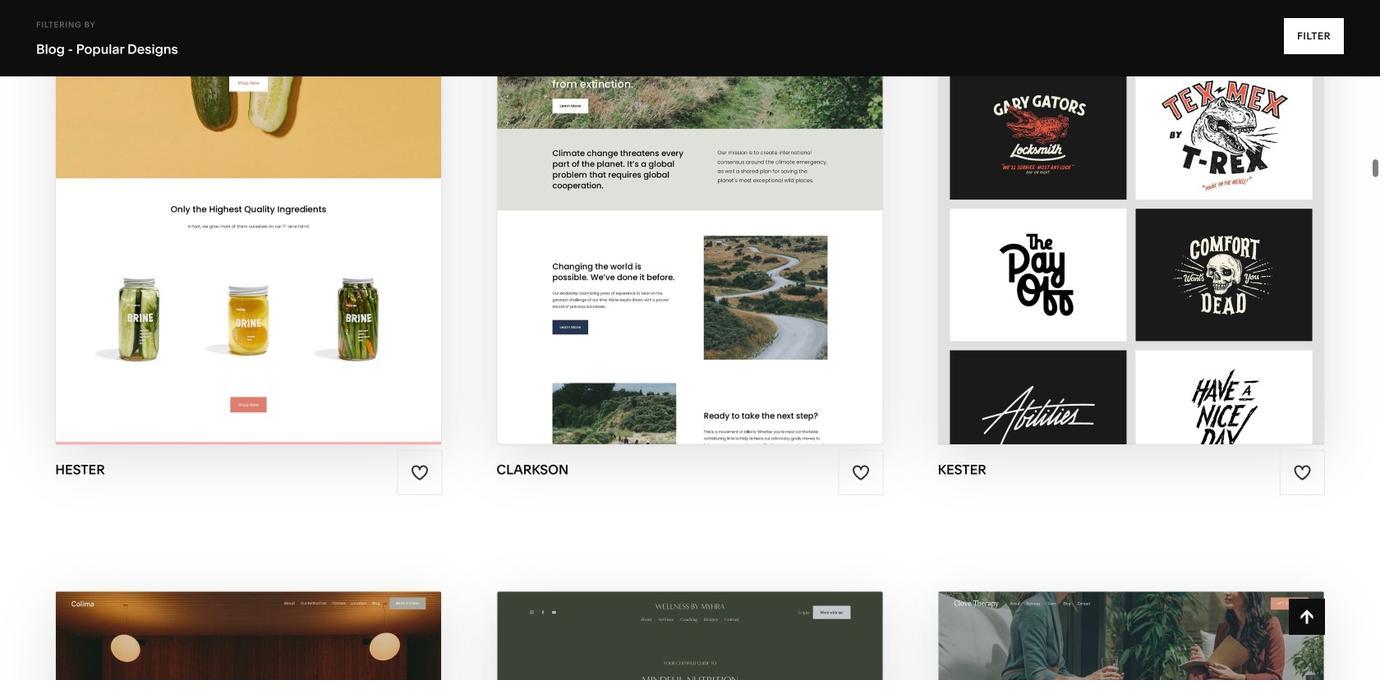 Task type: locate. For each thing, give the bounding box(es) containing it.
clarkson image
[[497, 0, 883, 445]]

myhra image
[[497, 592, 883, 680]]



Task type: vqa. For each thing, say whether or not it's contained in the screenshot.
Templates
no



Task type: describe. For each thing, give the bounding box(es) containing it.
kester image
[[939, 0, 1324, 445]]

add hester to your favorites list image
[[411, 464, 429, 482]]

colima image
[[56, 592, 442, 680]]

back to top image
[[1298, 608, 1316, 626]]

add clarkson to your favorites list image
[[852, 464, 870, 482]]

clove image
[[939, 592, 1324, 680]]

add kester to your favorites list image
[[1293, 464, 1312, 482]]

hester image
[[56, 0, 442, 445]]



